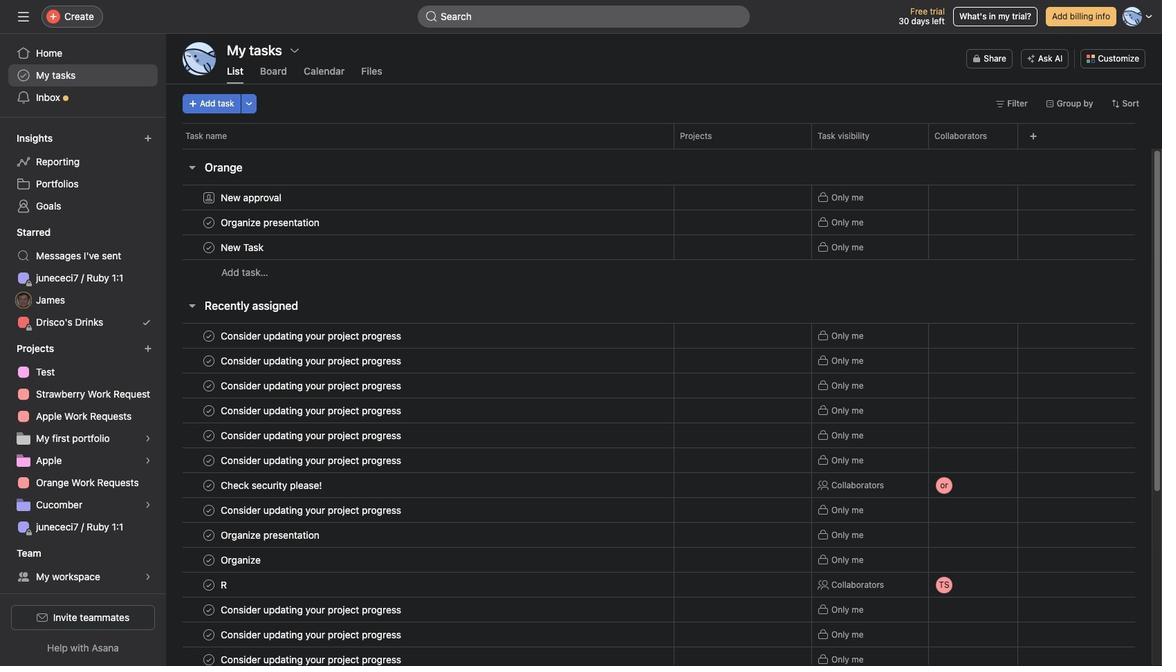Task type: vqa. For each thing, say whether or not it's contained in the screenshot.
Mark complete image in the new task cell
yes



Task type: locate. For each thing, give the bounding box(es) containing it.
6 mark complete image from the top
[[201, 477, 217, 494]]

2 mark complete image from the top
[[201, 328, 217, 344]]

mark complete checkbox for 2nd task name text field from the bottom of the page
[[201, 602, 217, 618]]

7 mark complete checkbox from the top
[[201, 552, 217, 569]]

10 linked projects for consider updating your project progress cell from the top
[[674, 647, 813, 667]]

3 mark complete checkbox from the top
[[201, 378, 217, 394]]

teams element
[[0, 541, 166, 591]]

mark complete checkbox for task name text field inside new task cell
[[201, 239, 217, 256]]

1 linked projects for organize presentation cell from the top
[[674, 210, 813, 235]]

linked projects for consider updating your project progress cell
[[674, 323, 813, 349], [674, 348, 813, 374], [674, 373, 813, 399], [674, 398, 813, 424], [674, 423, 813, 449], [674, 448, 813, 473], [674, 498, 813, 523], [674, 597, 813, 623], [674, 622, 813, 648], [674, 647, 813, 667]]

2 linked projects for consider updating your project progress cell from the top
[[674, 348, 813, 374]]

mark complete checkbox for task name text box related to fourth mark complete image from the top of the page
[[201, 378, 217, 394]]

mark complete checkbox inside the r cell
[[201, 577, 217, 594]]

4 mark complete image from the top
[[201, 552, 217, 569]]

1 vertical spatial collapse task list for this group image
[[187, 300, 198, 311]]

task name text field for 4th mark complete image from the bottom of the page
[[218, 504, 406, 517]]

6 task name text field from the top
[[218, 454, 406, 468]]

8 mark complete checkbox from the top
[[201, 652, 217, 667]]

1 mark complete image from the top
[[201, 214, 217, 231]]

4 task name text field from the top
[[218, 504, 406, 517]]

list box
[[418, 6, 750, 28]]

5 mark complete image from the top
[[201, 403, 217, 419]]

9 linked projects for consider updating your project progress cell from the top
[[674, 622, 813, 648]]

mark complete checkbox inside header orange tree grid
[[201, 214, 217, 231]]

0 vertical spatial linked projects for organize presentation cell
[[674, 210, 813, 235]]

1 linked projects for consider updating your project progress cell from the top
[[674, 323, 813, 349]]

row
[[166, 123, 1163, 149], [183, 148, 1136, 150], [166, 185, 1153, 210], [166, 210, 1153, 235], [166, 235, 1153, 260], [166, 260, 1153, 285], [166, 323, 1153, 349], [166, 348, 1153, 374], [166, 373, 1153, 399], [166, 398, 1153, 424], [166, 423, 1153, 449], [166, 448, 1153, 473], [166, 472, 1153, 499], [166, 498, 1153, 523], [166, 523, 1153, 548], [166, 548, 1153, 573], [166, 571, 1153, 599], [166, 597, 1153, 623], [166, 622, 1153, 648], [166, 647, 1153, 667]]

3 task name text field from the top
[[218, 241, 268, 254]]

2 mark complete checkbox from the top
[[201, 353, 217, 369]]

4 linked projects for consider updating your project progress cell from the top
[[674, 398, 813, 424]]

starred element
[[0, 220, 166, 336]]

0 vertical spatial collapse task list for this group image
[[187, 162, 198, 173]]

task name text field for fourth mark complete image from the top of the page
[[218, 379, 406, 393]]

task name text field inside 'organize' cell
[[218, 553, 265, 567]]

collapse task list for this group image
[[187, 162, 198, 173], [187, 300, 198, 311]]

consider updating your project progress cell
[[166, 323, 674, 349], [166, 348, 674, 374], [166, 373, 674, 399], [166, 398, 674, 424], [166, 423, 674, 449], [166, 448, 674, 473], [166, 498, 674, 523], [166, 597, 674, 623], [166, 622, 674, 648], [166, 647, 674, 667]]

1 vertical spatial organize presentation cell
[[166, 523, 674, 548]]

2 collapse task list for this group image from the top
[[187, 300, 198, 311]]

3 mark complete image from the top
[[201, 452, 217, 469]]

7 task name text field from the top
[[218, 479, 326, 493]]

mark complete checkbox for 7th task name text field from the bottom of the page
[[201, 353, 217, 369]]

2 mark complete image from the top
[[201, 427, 217, 444]]

7 linked projects for consider updating your project progress cell from the top
[[674, 498, 813, 523]]

linked projects for organize presentation cell for first 'organize presentation' cell from the bottom
[[674, 523, 813, 548]]

1 vertical spatial linked projects for organize presentation cell
[[674, 523, 813, 548]]

1 task name text field from the top
[[218, 329, 406, 343]]

5 mark complete checkbox from the top
[[201, 477, 217, 494]]

mark complete image for fifth task name text field from the bottom of the page
[[201, 452, 217, 469]]

6 linked projects for consider updating your project progress cell from the top
[[674, 448, 813, 473]]

4 mark complete checkbox from the top
[[201, 452, 217, 469]]

organize presentation cell
[[166, 210, 674, 235], [166, 523, 674, 548]]

6 mark complete image from the top
[[201, 602, 217, 618]]

7 task name text field from the top
[[218, 628, 406, 642]]

Task name text field
[[218, 329, 406, 343], [218, 379, 406, 393], [218, 404, 406, 418], [218, 504, 406, 517], [218, 553, 265, 567], [218, 578, 233, 592], [218, 628, 406, 642]]

5 linked projects for consider updating your project progress cell from the top
[[674, 423, 813, 449]]

0 vertical spatial organize presentation cell
[[166, 210, 674, 235]]

pending approval image
[[204, 192, 215, 203]]

header recently assigned tree grid
[[166, 323, 1153, 667]]

linked projects for organize presentation cell inside header recently assigned tree grid
[[674, 523, 813, 548]]

mark complete image inside new task cell
[[201, 239, 217, 256]]

8 mark complete checkbox from the top
[[201, 627, 217, 643]]

Mark complete checkbox
[[201, 214, 217, 231], [201, 328, 217, 344], [201, 403, 217, 419], [201, 427, 217, 444], [201, 477, 217, 494], [201, 502, 217, 519], [201, 552, 217, 569], [201, 627, 217, 643]]

7 mark complete image from the top
[[201, 502, 217, 519]]

6 consider updating your project progress cell from the top
[[166, 448, 674, 473]]

Mark complete checkbox
[[201, 239, 217, 256], [201, 353, 217, 369], [201, 378, 217, 394], [201, 452, 217, 469], [201, 527, 217, 544], [201, 577, 217, 594], [201, 602, 217, 618], [201, 652, 217, 667]]

4 mark complete checkbox from the top
[[201, 427, 217, 444]]

new task cell
[[166, 235, 674, 260]]

1 mark complete checkbox from the top
[[201, 214, 217, 231]]

see details, cucomber image
[[144, 501, 152, 509]]

1 collapse task list for this group image from the top
[[187, 162, 198, 173]]

mark complete image
[[201, 239, 217, 256], [201, 427, 217, 444], [201, 452, 217, 469], [201, 552, 217, 569], [201, 577, 217, 594], [201, 602, 217, 618]]

2 task name text field from the top
[[218, 379, 406, 393]]

8 linked projects for consider updating your project progress cell from the top
[[674, 597, 813, 623]]

mark complete image
[[201, 214, 217, 231], [201, 328, 217, 344], [201, 353, 217, 369], [201, 378, 217, 394], [201, 403, 217, 419], [201, 477, 217, 494], [201, 502, 217, 519], [201, 527, 217, 544], [201, 627, 217, 643], [201, 652, 217, 667]]

mark complete checkbox inside new task cell
[[201, 239, 217, 256]]

task name text field for mark complete icon inside the 'organize' cell
[[218, 553, 265, 567]]

linked projects for organize presentation cell inside header orange tree grid
[[674, 210, 813, 235]]

7 mark complete checkbox from the top
[[201, 602, 217, 618]]

mark complete image for task name text field inside new task cell
[[201, 239, 217, 256]]

linked projects for consider updating your project progress cell for 3rd the consider updating your project progress cell from the top
[[674, 373, 813, 399]]

task name text field for 9th mark complete image
[[218, 628, 406, 642]]

5 task name text field from the top
[[218, 553, 265, 567]]

global element
[[0, 34, 166, 117]]

collapse task list for this group image for header orange tree grid at top
[[187, 162, 198, 173]]

9 mark complete image from the top
[[201, 627, 217, 643]]

10 task name text field from the top
[[218, 653, 406, 667]]

linked projects for consider updating your project progress cell for tenth the consider updating your project progress cell from the bottom
[[674, 323, 813, 349]]

5 mark complete image from the top
[[201, 577, 217, 594]]

collapse task list for this group image for header recently assigned tree grid
[[187, 300, 198, 311]]

mark complete image inside the check security please! cell
[[201, 477, 217, 494]]

linked projects for consider updating your project progress cell for 6th the consider updating your project progress cell from the bottom of the header recently assigned tree grid
[[674, 423, 813, 449]]

1 mark complete checkbox from the top
[[201, 239, 217, 256]]

mark complete image for 2nd task name text field from the bottom of the page
[[201, 602, 217, 618]]

6 mark complete checkbox from the top
[[201, 502, 217, 519]]

1 mark complete image from the top
[[201, 239, 217, 256]]

new approval cell
[[166, 185, 674, 210]]

linked projects for organize presentation cell for first 'organize presentation' cell
[[674, 210, 813, 235]]

5 consider updating your project progress cell from the top
[[166, 423, 674, 449]]

mark complete image for fifth task name text field
[[201, 427, 217, 444]]

task name text field inside the r cell
[[218, 578, 233, 592]]

1 task name text field from the top
[[218, 191, 286, 205]]

mark complete image inside the r cell
[[201, 577, 217, 594]]

r cell
[[166, 572, 674, 598]]

6 mark complete checkbox from the top
[[201, 577, 217, 594]]

task name text field inside new task cell
[[218, 241, 268, 254]]

9 consider updating your project progress cell from the top
[[166, 622, 674, 648]]

3 task name text field from the top
[[218, 404, 406, 418]]

task name text field for ninth mark complete image from the bottom of the page
[[218, 329, 406, 343]]

3 linked projects for consider updating your project progress cell from the top
[[674, 373, 813, 399]]

5 mark complete checkbox from the top
[[201, 527, 217, 544]]

linked projects for organize presentation cell
[[674, 210, 813, 235], [674, 523, 813, 548]]

6 task name text field from the top
[[218, 578, 233, 592]]

2 linked projects for organize presentation cell from the top
[[674, 523, 813, 548]]

mark complete checkbox for task name text box in the the r cell
[[201, 577, 217, 594]]

linked projects for check security please! cell
[[674, 473, 813, 498]]

Task name text field
[[218, 191, 286, 205], [218, 216, 324, 229], [218, 241, 268, 254], [218, 354, 406, 368], [218, 429, 406, 443], [218, 454, 406, 468], [218, 479, 326, 493], [218, 528, 324, 542], [218, 603, 406, 617], [218, 653, 406, 667]]

linked projects for new approval cell
[[674, 185, 813, 210]]

linked projects for consider updating your project progress cell for ninth the consider updating your project progress cell from the top of the header recently assigned tree grid
[[674, 622, 813, 648]]

ra image
[[192, 42, 206, 75]]



Task type: describe. For each thing, give the bounding box(es) containing it.
linked projects for consider updating your project progress cell for 4th the consider updating your project progress cell from the top
[[674, 398, 813, 424]]

hide sidebar image
[[18, 11, 29, 22]]

4 mark complete image from the top
[[201, 378, 217, 394]]

2 task name text field from the top
[[218, 216, 324, 229]]

linked projects for new task cell
[[674, 235, 813, 260]]

new insights image
[[144, 134, 152, 143]]

8 consider updating your project progress cell from the top
[[166, 597, 674, 623]]

8 task name text field from the top
[[218, 528, 324, 542]]

show options image
[[289, 45, 300, 56]]

more actions image
[[245, 100, 253, 108]]

2 consider updating your project progress cell from the top
[[166, 348, 674, 374]]

isinverse image
[[426, 11, 437, 22]]

4 task name text field from the top
[[218, 354, 406, 368]]

5 task name text field from the top
[[218, 429, 406, 443]]

4 consider updating your project progress cell from the top
[[166, 398, 674, 424]]

task name text field inside the check security please! cell
[[218, 479, 326, 493]]

linked projects for consider updating your project progress cell for 8th the consider updating your project progress cell
[[674, 597, 813, 623]]

task name text field for fifth mark complete image from the top of the page
[[218, 404, 406, 418]]

10 mark complete image from the top
[[201, 652, 217, 667]]

task name text field for mark complete icon inside the the r cell
[[218, 578, 233, 592]]

10 consider updating your project progress cell from the top
[[166, 647, 674, 667]]

projects element
[[0, 336, 166, 541]]

mark complete image inside header orange tree grid
[[201, 214, 217, 231]]

7 consider updating your project progress cell from the top
[[166, 498, 674, 523]]

3 mark complete checkbox from the top
[[201, 403, 217, 419]]

linked projects for consider updating your project progress cell for sixth the consider updating your project progress cell
[[674, 448, 813, 473]]

linked projects for r cell
[[674, 572, 813, 598]]

linked projects for organize cell
[[674, 548, 813, 573]]

mark complete image inside 'organize' cell
[[201, 552, 217, 569]]

organize cell
[[166, 548, 674, 573]]

see details, apple image
[[144, 457, 152, 465]]

9 task name text field from the top
[[218, 603, 406, 617]]

add field image
[[1030, 132, 1038, 141]]

mark complete checkbox inside 'organize' cell
[[201, 552, 217, 569]]

see details, my first portfolio image
[[144, 435, 152, 443]]

1 organize presentation cell from the top
[[166, 210, 674, 235]]

2 mark complete checkbox from the top
[[201, 328, 217, 344]]

see details, my workspace image
[[144, 573, 152, 581]]

mark complete checkbox inside the check security please! cell
[[201, 477, 217, 494]]

3 consider updating your project progress cell from the top
[[166, 373, 674, 399]]

1 consider updating your project progress cell from the top
[[166, 323, 674, 349]]

header orange tree grid
[[166, 185, 1153, 285]]

mark complete checkbox for fifth task name text field from the bottom of the page
[[201, 452, 217, 469]]

8 mark complete image from the top
[[201, 527, 217, 544]]

linked projects for consider updating your project progress cell for 10th the consider updating your project progress cell
[[674, 647, 813, 667]]

3 mark complete image from the top
[[201, 353, 217, 369]]

new project or portfolio image
[[144, 345, 152, 353]]

linked projects for consider updating your project progress cell for fourth the consider updating your project progress cell from the bottom of the header recently assigned tree grid
[[674, 498, 813, 523]]

2 organize presentation cell from the top
[[166, 523, 674, 548]]

linked projects for consider updating your project progress cell for 9th the consider updating your project progress cell from the bottom
[[674, 348, 813, 374]]

ja image
[[19, 292, 28, 309]]

task name text field inside new approval cell
[[218, 191, 286, 205]]

mark complete checkbox for 3rd task name text field from the bottom of the page
[[201, 527, 217, 544]]

insights element
[[0, 126, 166, 220]]

mark complete checkbox for tenth task name text field from the top
[[201, 652, 217, 667]]

check security please! cell
[[166, 473, 674, 498]]



